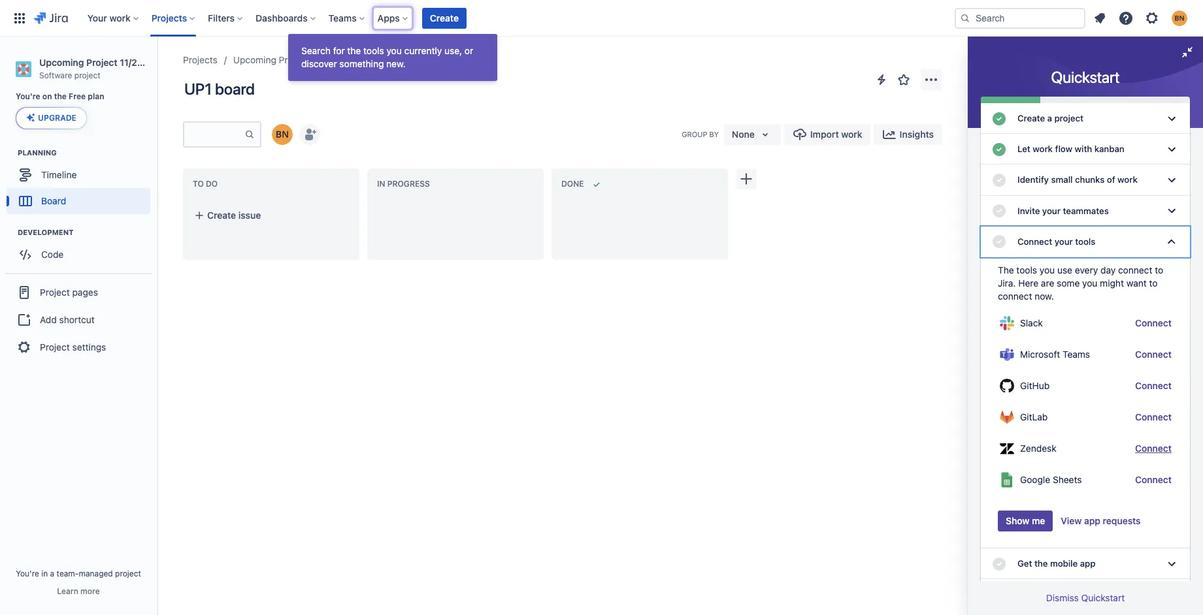 Task type: locate. For each thing, give the bounding box(es) containing it.
add shortcut
[[40, 314, 95, 325]]

chevron image
[[1164, 111, 1180, 127], [1164, 557, 1180, 572]]

2 vertical spatial create
[[207, 210, 236, 221]]

learn
[[57, 587, 78, 597]]

quickstart
[[1051, 68, 1120, 86], [1081, 593, 1125, 604]]

github button
[[998, 376, 1051, 397]]

the right on
[[54, 92, 67, 101]]

create up use,
[[430, 12, 459, 23]]

0 vertical spatial you're
[[16, 92, 40, 101]]

connect
[[1118, 265, 1153, 276], [998, 291, 1032, 302]]

0 vertical spatial a
[[1047, 113, 1052, 124]]

projects inside popup button
[[151, 12, 187, 23]]

2 horizontal spatial tools
[[1075, 237, 1096, 247]]

tools up every
[[1075, 237, 1096, 247]]

gitlab logo image
[[999, 410, 1015, 426]]

your profile and settings image
[[1172, 10, 1187, 26]]

0 horizontal spatial create
[[207, 210, 236, 221]]

work right your
[[109, 12, 131, 23]]

zendesk
[[1020, 443, 1057, 454]]

app right "view"
[[1084, 516, 1101, 527]]

2 horizontal spatial project
[[1054, 113, 1084, 124]]

app right mobile
[[1080, 559, 1096, 569]]

you inside search for the tools you currently use, or discover something new.
[[387, 45, 402, 56]]

0 horizontal spatial connect
[[998, 291, 1032, 302]]

0 vertical spatial project
[[74, 70, 100, 80]]

upcoming project 11/20/2023
[[233, 54, 358, 65]]

learn more button
[[57, 587, 100, 597]]

to right day
[[1155, 265, 1163, 276]]

1 vertical spatial connect
[[998, 291, 1032, 302]]

dashboards
[[256, 12, 308, 23]]

2 you're from the top
[[16, 569, 39, 579]]

upcoming inside "upcoming project 11/20/2023 software project"
[[39, 57, 84, 68]]

checked image inside invite your teammates dropdown button
[[991, 203, 1007, 219]]

invite your teammates button
[[981, 196, 1190, 227]]

chevron image inside the let work flow with kanban dropdown button
[[1164, 142, 1180, 157]]

to right want
[[1149, 278, 1158, 289]]

1 vertical spatial project
[[1054, 113, 1084, 124]]

teams right microsoft at the bottom right of page
[[1063, 349, 1090, 360]]

connect up want
[[1118, 265, 1153, 276]]

search
[[301, 45, 331, 56]]

quickstart down get the mobile app "dropdown button"
[[1081, 593, 1125, 604]]

connect link for microsoft teams
[[1134, 344, 1173, 365]]

projects up sidebar navigation icon
[[151, 12, 187, 23]]

banner containing your work
[[0, 0, 1203, 37]]

mobile
[[1050, 559, 1078, 569]]

0 vertical spatial quickstart
[[1051, 68, 1120, 86]]

1 connect link from the top
[[1134, 313, 1173, 334]]

a
[[1047, 113, 1052, 124], [50, 569, 54, 579]]

connect link for google sheets
[[1134, 470, 1173, 491]]

0 vertical spatial your
[[1042, 206, 1061, 216]]

work inside primary element
[[109, 12, 131, 23]]

0 vertical spatial create
[[430, 12, 459, 23]]

up1 board
[[184, 80, 255, 98]]

teams up for
[[329, 12, 357, 23]]

0 horizontal spatial 11/20/2023
[[120, 57, 169, 68]]

your up use
[[1055, 237, 1073, 247]]

0 horizontal spatial project
[[74, 70, 100, 80]]

identify small chunks of work
[[1018, 175, 1138, 185]]

2 vertical spatial you
[[1082, 278, 1098, 289]]

2 checked image from the top
[[991, 203, 1007, 219]]

chevron image inside "create a project" dropdown button
[[1164, 111, 1180, 127]]

upcoming up board
[[233, 54, 276, 65]]

0 vertical spatial projects
[[151, 12, 187, 23]]

want
[[1127, 278, 1147, 289]]

appswitcher icon image
[[12, 10, 27, 26]]

show
[[1006, 516, 1030, 527]]

4 checked image from the top
[[991, 557, 1007, 572]]

3 chevron image from the top
[[1164, 203, 1180, 219]]

progress
[[387, 179, 430, 189]]

0 horizontal spatial tools
[[363, 45, 384, 56]]

1 checked image from the top
[[991, 111, 1007, 127]]

create a project
[[1018, 113, 1084, 124]]

you up 'new.'
[[387, 45, 402, 56]]

1 horizontal spatial project
[[115, 569, 141, 579]]

0 vertical spatial to
[[1155, 265, 1163, 276]]

tools up here
[[1017, 265, 1037, 276]]

chevron image
[[1164, 142, 1180, 157], [1164, 173, 1180, 188], [1164, 203, 1180, 219], [1164, 234, 1180, 250]]

project inside dropdown button
[[1054, 113, 1084, 124]]

you're in a team-managed project
[[16, 569, 141, 579]]

0 vertical spatial app
[[1084, 516, 1101, 527]]

create inside button
[[430, 12, 459, 23]]

project
[[74, 70, 100, 80], [1054, 113, 1084, 124], [115, 569, 141, 579]]

1 horizontal spatial create
[[430, 12, 459, 23]]

identify
[[1018, 175, 1049, 185]]

checked image for let
[[991, 142, 1007, 157]]

create up the let
[[1018, 113, 1045, 124]]

create inside button
[[207, 210, 236, 221]]

chevron image for let work flow with kanban
[[1164, 142, 1180, 157]]

ben nelson image
[[272, 124, 293, 145]]

1 vertical spatial chevron image
[[1164, 557, 1180, 572]]

1 vertical spatial the
[[54, 92, 67, 101]]

filters
[[208, 12, 235, 23]]

1 vertical spatial checked image
[[991, 173, 1007, 188]]

projects up up1
[[183, 54, 217, 65]]

checked image left the let
[[991, 142, 1007, 157]]

connect link
[[1134, 313, 1173, 334], [1134, 344, 1173, 365], [1134, 376, 1173, 397], [1134, 407, 1173, 428], [1134, 439, 1173, 460], [1134, 470, 1173, 491]]

chevron image inside get the mobile app "dropdown button"
[[1164, 557, 1180, 572]]

1 horizontal spatial tools
[[1017, 265, 1037, 276]]

on
[[42, 92, 52, 101]]

0 vertical spatial checked image
[[991, 111, 1007, 127]]

5 connect link from the top
[[1134, 439, 1173, 460]]

dismiss quickstart
[[1046, 593, 1125, 604]]

project right managed
[[115, 569, 141, 579]]

connect inside dropdown button
[[1018, 237, 1052, 247]]

planning group
[[7, 148, 156, 218]]

insights
[[900, 129, 934, 140]]

1 horizontal spatial you
[[1040, 265, 1055, 276]]

to
[[193, 179, 204, 189]]

1 vertical spatial quickstart
[[1081, 593, 1125, 604]]

slack
[[1020, 318, 1043, 329]]

Search field
[[955, 8, 1086, 28]]

get the mobile app
[[1018, 559, 1096, 569]]

teams button
[[325, 8, 370, 28]]

connect for github
[[1135, 380, 1172, 392]]

dashboards button
[[252, 8, 321, 28]]

4 chevron image from the top
[[1164, 234, 1180, 250]]

1 horizontal spatial upcoming
[[233, 54, 276, 65]]

0 vertical spatial tools
[[363, 45, 384, 56]]

11/20/2023 inside "upcoming project 11/20/2023 software project"
[[120, 57, 169, 68]]

project settings link
[[5, 334, 152, 362]]

connect link for gitlab
[[1134, 407, 1173, 428]]

0 horizontal spatial the
[[54, 92, 67, 101]]

notifications image
[[1092, 10, 1108, 26]]

checked image up the
[[991, 234, 1007, 250]]

1 vertical spatial projects
[[183, 54, 217, 65]]

you up are
[[1040, 265, 1055, 276]]

tools up something
[[363, 45, 384, 56]]

the inside search for the tools you currently use, or discover something new.
[[347, 45, 361, 56]]

you're left the in
[[16, 569, 39, 579]]

checked image left identify
[[991, 173, 1007, 188]]

1 horizontal spatial 11/20/2023
[[311, 54, 358, 65]]

group containing project pages
[[5, 273, 152, 366]]

1 vertical spatial tools
[[1075, 237, 1096, 247]]

filters button
[[204, 8, 248, 28]]

work
[[109, 12, 131, 23], [841, 129, 862, 140], [1033, 144, 1053, 154], [1118, 175, 1138, 185]]

checked image for identify
[[991, 173, 1007, 188]]

2 vertical spatial the
[[1035, 559, 1048, 569]]

let work flow with kanban button
[[981, 134, 1190, 165]]

something
[[339, 58, 384, 69]]

work right import
[[841, 129, 862, 140]]

sidebar navigation image
[[142, 52, 171, 78]]

projects button
[[148, 8, 200, 28]]

automations menu button icon image
[[874, 72, 889, 87]]

you down every
[[1082, 278, 1098, 289]]

0 vertical spatial teams
[[329, 12, 357, 23]]

2 vertical spatial project
[[115, 569, 141, 579]]

your for invite
[[1042, 206, 1061, 216]]

upcoming inside upcoming project 11/20/2023 link
[[233, 54, 276, 65]]

2 horizontal spatial you
[[1082, 278, 1098, 289]]

create for create
[[430, 12, 459, 23]]

0 horizontal spatial upcoming
[[39, 57, 84, 68]]

1 vertical spatial you're
[[16, 569, 39, 579]]

your right invite
[[1042, 206, 1061, 216]]

the for tools
[[347, 45, 361, 56]]

planning image
[[2, 145, 18, 161]]

managed
[[79, 569, 113, 579]]

0 horizontal spatial teams
[[329, 12, 357, 23]]

connect
[[1018, 237, 1052, 247], [1135, 318, 1172, 329], [1135, 349, 1172, 360], [1135, 380, 1172, 392], [1135, 412, 1172, 423], [1135, 443, 1172, 454], [1135, 475, 1172, 486]]

might
[[1100, 278, 1124, 289]]

1 horizontal spatial teams
[[1063, 349, 1090, 360]]

checked image inside "create a project" dropdown button
[[991, 111, 1007, 127]]

group
[[682, 130, 707, 139]]

group by
[[682, 130, 719, 139]]

checked image
[[991, 142, 1007, 157], [991, 203, 1007, 219], [991, 234, 1007, 250], [991, 557, 1007, 572]]

settings
[[72, 342, 106, 353]]

create button
[[422, 8, 467, 28]]

1 vertical spatial a
[[50, 569, 54, 579]]

sheets
[[1053, 475, 1082, 486]]

upcoming
[[233, 54, 276, 65], [39, 57, 84, 68]]

your inside connect your tools dropdown button
[[1055, 237, 1073, 247]]

the up something
[[347, 45, 361, 56]]

checked image
[[991, 111, 1007, 127], [991, 173, 1007, 188]]

teammates
[[1063, 206, 1109, 216]]

1 vertical spatial teams
[[1063, 349, 1090, 360]]

chevron image for invite your teammates
[[1164, 203, 1180, 219]]

board link
[[7, 188, 150, 215]]

progress bar
[[981, 97, 1190, 103]]

board
[[215, 80, 255, 98]]

connect for microsoft teams
[[1135, 349, 1172, 360]]

2 chevron image from the top
[[1164, 557, 1180, 572]]

a up the 'let work flow with kanban'
[[1047, 113, 1052, 124]]

2 chevron image from the top
[[1164, 173, 1180, 188]]

6 connect link from the top
[[1134, 470, 1173, 491]]

3 checked image from the top
[[991, 234, 1007, 250]]

timeline link
[[7, 162, 150, 188]]

upcoming up "software"
[[39, 57, 84, 68]]

the tools you use every day connect to jira. here are some you might want to connect now.
[[998, 265, 1163, 302]]

identify small chunks of work button
[[981, 165, 1190, 196]]

0 horizontal spatial a
[[50, 569, 54, 579]]

development
[[18, 228, 74, 237]]

quickstart up "create a project" dropdown button
[[1051, 68, 1120, 86]]

work right the let
[[1033, 144, 1053, 154]]

1 horizontal spatial the
[[347, 45, 361, 56]]

you're for you're on the free plan
[[16, 92, 40, 101]]

the
[[998, 265, 1014, 276]]

create left issue
[[207, 210, 236, 221]]

project down dashboards popup button
[[279, 54, 309, 65]]

zendesk button
[[998, 439, 1058, 460]]

teams inside dropdown button
[[329, 12, 357, 23]]

minimize image
[[1180, 44, 1195, 60]]

you
[[387, 45, 402, 56], [1040, 265, 1055, 276], [1082, 278, 1098, 289]]

connect for slack
[[1135, 318, 1172, 329]]

you're left on
[[16, 92, 40, 101]]

chevron image inside connect your tools dropdown button
[[1164, 234, 1180, 250]]

2 checked image from the top
[[991, 173, 1007, 188]]

1 vertical spatial your
[[1055, 237, 1073, 247]]

group
[[5, 273, 152, 366]]

the right get
[[1035, 559, 1048, 569]]

flow
[[1055, 144, 1072, 154]]

checked image left 'create a project'
[[991, 111, 1007, 127]]

dismiss quickstart link
[[1046, 593, 1125, 604]]

connect down jira.
[[998, 291, 1032, 302]]

1 checked image from the top
[[991, 142, 1007, 157]]

3 connect link from the top
[[1134, 376, 1173, 397]]

2 horizontal spatial the
[[1035, 559, 1048, 569]]

1 you're from the top
[[16, 92, 40, 101]]

chevron image inside invite your teammates dropdown button
[[1164, 203, 1180, 219]]

1 horizontal spatial a
[[1047, 113, 1052, 124]]

0 vertical spatial you
[[387, 45, 402, 56]]

checked image left invite
[[991, 203, 1007, 219]]

project up plan
[[86, 57, 117, 68]]

jira image
[[34, 10, 68, 26], [34, 10, 68, 26]]

2 vertical spatial tools
[[1017, 265, 1037, 276]]

connect your tools button
[[981, 227, 1190, 258]]

project up plan
[[74, 70, 100, 80]]

app
[[1084, 516, 1101, 527], [1080, 559, 1096, 569]]

here
[[1018, 278, 1039, 289]]

0 horizontal spatial you
[[387, 45, 402, 56]]

project up the 'let work flow with kanban'
[[1054, 113, 1084, 124]]

project inside "upcoming project 11/20/2023 software project"
[[74, 70, 100, 80]]

banner
[[0, 0, 1203, 37]]

1 vertical spatial create
[[1018, 113, 1045, 124]]

1 chevron image from the top
[[1164, 142, 1180, 157]]

2 connect link from the top
[[1134, 344, 1173, 365]]

chevron image inside identify small chunks of work dropdown button
[[1164, 173, 1180, 188]]

checked image inside connect your tools dropdown button
[[991, 234, 1007, 250]]

done
[[561, 179, 584, 189]]

software
[[39, 70, 72, 80]]

your inside invite your teammates dropdown button
[[1042, 206, 1061, 216]]

2 horizontal spatial create
[[1018, 113, 1045, 124]]

0 vertical spatial connect
[[1118, 265, 1153, 276]]

google sheets button
[[998, 470, 1083, 491]]

team-
[[57, 569, 79, 579]]

in progress
[[377, 179, 430, 189]]

4 connect link from the top
[[1134, 407, 1173, 428]]

create for create a project
[[1018, 113, 1045, 124]]

create inside dropdown button
[[1018, 113, 1045, 124]]

day
[[1101, 265, 1116, 276]]

checked image left get
[[991, 557, 1007, 572]]

to
[[1155, 265, 1163, 276], [1149, 278, 1158, 289]]

a right the in
[[50, 569, 54, 579]]

teams
[[329, 12, 357, 23], [1063, 349, 1090, 360]]

do
[[206, 179, 218, 189]]

1 chevron image from the top
[[1164, 111, 1180, 127]]

your
[[87, 12, 107, 23]]

google sheets
[[1020, 475, 1082, 486]]

0 vertical spatial the
[[347, 45, 361, 56]]

get the mobile app button
[[981, 549, 1190, 580]]

1 vertical spatial app
[[1080, 559, 1096, 569]]

1 vertical spatial you
[[1040, 265, 1055, 276]]

checked image inside the let work flow with kanban dropdown button
[[991, 142, 1007, 157]]

create column image
[[739, 171, 754, 187]]

import image
[[792, 127, 808, 142]]

checked image for create
[[991, 111, 1007, 127]]

shortcut
[[59, 314, 95, 325]]

0 vertical spatial chevron image
[[1164, 111, 1180, 127]]

the
[[347, 45, 361, 56], [54, 92, 67, 101], [1035, 559, 1048, 569]]



Task type: vqa. For each thing, say whether or not it's contained in the screenshot.
top the Description
no



Task type: describe. For each thing, give the bounding box(es) containing it.
your for connect
[[1055, 237, 1073, 247]]

none
[[732, 129, 755, 140]]

google
[[1020, 475, 1050, 486]]

app inside "view app requests" link
[[1084, 516, 1101, 527]]

the inside "dropdown button"
[[1035, 559, 1048, 569]]

microsoft
[[1020, 349, 1060, 360]]

currently
[[404, 45, 442, 56]]

upcoming for upcoming project 11/20/2023
[[233, 54, 276, 65]]

you're for you're in a team-managed project
[[16, 569, 39, 579]]

your work button
[[83, 8, 144, 28]]

more image
[[923, 72, 939, 88]]

you're on the free plan
[[16, 92, 104, 101]]

11/20/2023 for upcoming project 11/20/2023 software project
[[120, 57, 169, 68]]

add
[[40, 314, 57, 325]]

up1
[[184, 80, 212, 98]]

in
[[377, 179, 385, 189]]

create issue
[[207, 210, 261, 221]]

view app requests link
[[1060, 511, 1142, 532]]

checked image for connect
[[991, 234, 1007, 250]]

view app requests
[[1061, 516, 1141, 527]]

slack logo image
[[999, 316, 1015, 331]]

apps button
[[374, 8, 413, 28]]

issue
[[238, 210, 261, 221]]

project up add
[[40, 287, 70, 298]]

help image
[[1118, 10, 1134, 26]]

use,
[[444, 45, 462, 56]]

timeline
[[41, 169, 77, 180]]

small
[[1051, 175, 1073, 185]]

tools inside search for the tools you currently use, or discover something new.
[[363, 45, 384, 56]]

work for let
[[1033, 144, 1053, 154]]

google sheets logo image
[[999, 473, 1015, 488]]

or
[[465, 45, 473, 56]]

search image
[[960, 13, 971, 23]]

insights image
[[881, 127, 897, 142]]

app inside get the mobile app "dropdown button"
[[1080, 559, 1096, 569]]

gitlab
[[1020, 412, 1048, 423]]

create for create issue
[[207, 210, 236, 221]]

connect link for zendesk
[[1134, 439, 1173, 460]]

are
[[1041, 278, 1054, 289]]

zendesk logo image
[[999, 441, 1015, 457]]

teams inside button
[[1063, 349, 1090, 360]]

connect for google sheets
[[1135, 475, 1172, 486]]

show me
[[1006, 516, 1045, 527]]

insights button
[[874, 124, 942, 145]]

chevron image for get the mobile app
[[1164, 557, 1180, 572]]

github logo image
[[999, 378, 1015, 394]]

microsoft teams button
[[998, 344, 1091, 365]]

connect link for slack
[[1134, 313, 1173, 334]]

star up1 board image
[[896, 72, 912, 88]]

me
[[1032, 516, 1045, 527]]

projects for projects popup button
[[151, 12, 187, 23]]

microsoft teams
[[1020, 349, 1090, 360]]

connect link for github
[[1134, 376, 1173, 397]]

work for your
[[109, 12, 131, 23]]

none button
[[724, 124, 781, 145]]

development image
[[2, 225, 18, 241]]

chevron image for connect your tools
[[1164, 234, 1180, 250]]

get
[[1018, 559, 1032, 569]]

connect your tools
[[1018, 237, 1096, 247]]

upgrade button
[[16, 108, 86, 129]]

work for import
[[841, 129, 862, 140]]

view
[[1061, 516, 1082, 527]]

checked image for invite
[[991, 203, 1007, 219]]

code
[[41, 249, 64, 260]]

to do
[[193, 179, 218, 189]]

a inside dropdown button
[[1047, 113, 1052, 124]]

gitlab button
[[998, 407, 1049, 428]]

upcoming for upcoming project 11/20/2023 software project
[[39, 57, 84, 68]]

requests
[[1103, 516, 1141, 527]]

tools inside dropdown button
[[1075, 237, 1096, 247]]

1 horizontal spatial connect
[[1118, 265, 1153, 276]]

some
[[1057, 278, 1080, 289]]

connect for zendesk
[[1135, 443, 1172, 454]]

checked image for get
[[991, 557, 1007, 572]]

dismiss
[[1046, 593, 1079, 604]]

microsoft teams logo image
[[999, 347, 1015, 363]]

project down add
[[40, 342, 70, 353]]

invite
[[1018, 206, 1040, 216]]

in
[[41, 569, 48, 579]]

import work
[[810, 129, 862, 140]]

projects for projects link
[[183, 54, 217, 65]]

add people image
[[302, 127, 318, 142]]

development group
[[7, 228, 156, 272]]

11/20/2023 for upcoming project 11/20/2023
[[311, 54, 358, 65]]

github
[[1020, 380, 1050, 392]]

chevron image for identify small chunks of work
[[1164, 173, 1180, 188]]

apps
[[378, 12, 400, 23]]

project inside "upcoming project 11/20/2023 software project"
[[86, 57, 117, 68]]

upcoming project 11/20/2023 software project
[[39, 57, 169, 80]]

slack button
[[998, 313, 1044, 334]]

import work link
[[784, 124, 870, 145]]

settings image
[[1144, 10, 1160, 26]]

with
[[1075, 144, 1092, 154]]

let work flow with kanban
[[1018, 144, 1125, 154]]

let
[[1018, 144, 1031, 154]]

board
[[41, 195, 66, 206]]

tools inside the tools you use every day connect to jira. here are some you might want to connect now.
[[1017, 265, 1037, 276]]

primary element
[[8, 0, 955, 36]]

show me button
[[998, 511, 1053, 532]]

by
[[709, 130, 719, 139]]

your work
[[87, 12, 131, 23]]

work right the of at the top right of page
[[1118, 175, 1138, 185]]

search for the tools you currently use, or discover something new.
[[301, 45, 473, 69]]

new.
[[386, 58, 406, 69]]

discover
[[301, 58, 337, 69]]

chevron image for create a project
[[1164, 111, 1180, 127]]

jira.
[[998, 278, 1016, 289]]

create a project button
[[981, 103, 1190, 134]]

code link
[[7, 242, 150, 268]]

add shortcut button
[[5, 307, 152, 334]]

connect for gitlab
[[1135, 412, 1172, 423]]

Search this board text field
[[184, 123, 244, 146]]

for
[[333, 45, 345, 56]]

1 vertical spatial to
[[1149, 278, 1158, 289]]

free
[[69, 92, 86, 101]]

the for free
[[54, 92, 67, 101]]



